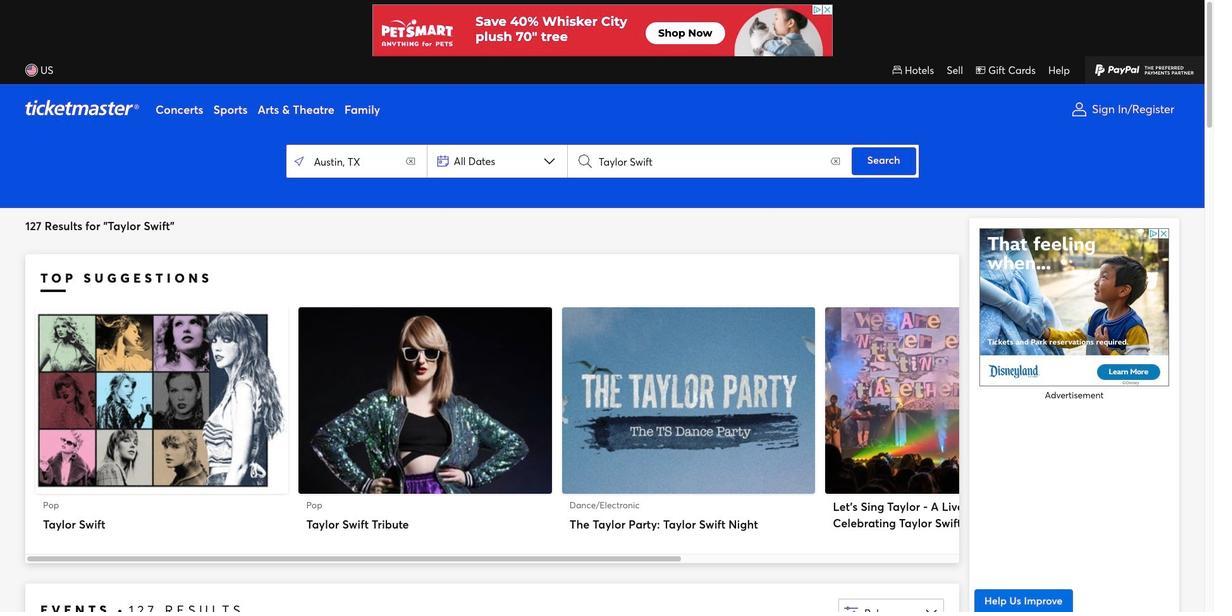 Task type: describe. For each thing, give the bounding box(es) containing it.
City or Zip Code field
[[289, 147, 424, 175]]

1 vertical spatial advertisement element
[[980, 228, 1169, 386]]

paypal preferred payments partner image
[[1085, 56, 1205, 84]]

0 vertical spatial advertisement element
[[372, 4, 833, 61]]

main navigation element
[[0, 56, 1205, 135]]

Search by Artist, Event or Venue text field
[[593, 147, 849, 175]]



Task type: locate. For each thing, give the bounding box(es) containing it.
1 horizontal spatial advertisement element
[[980, 228, 1169, 386]]

0 horizontal spatial advertisement element
[[372, 4, 833, 61]]

menu inside main navigation element
[[151, 84, 1061, 135]]

None search field
[[286, 145, 919, 178]]

advertisement element
[[372, 4, 833, 61], [980, 228, 1169, 386]]

menu
[[151, 84, 1061, 135]]



Task type: vqa. For each thing, say whether or not it's contained in the screenshot.
status
no



